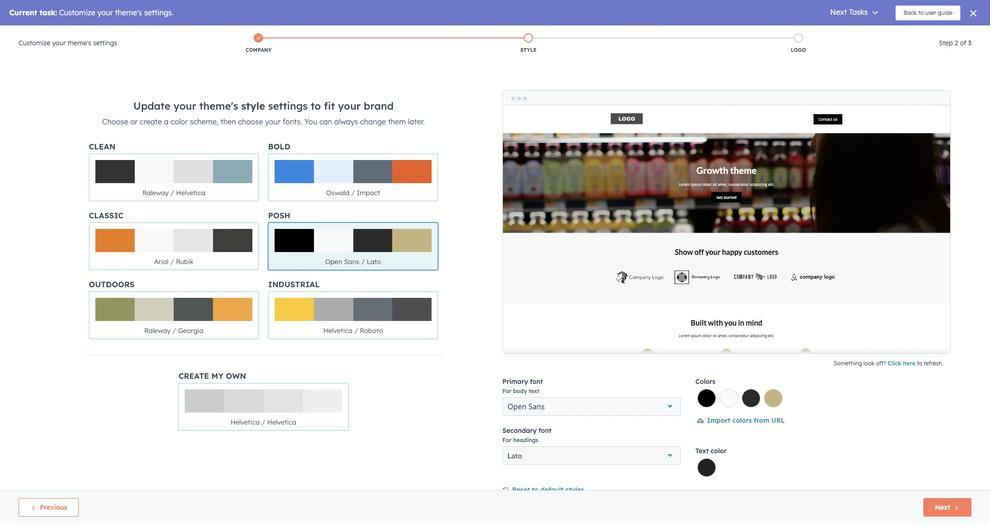 Task type: locate. For each thing, give the bounding box(es) containing it.
1 horizontal spatial settings
[[268, 100, 308, 113]]

a
[[164, 117, 169, 126]]

menu item
[[842, 25, 844, 40], [844, 25, 862, 40]]

primary font for body text
[[503, 378, 543, 395]]

click here button
[[888, 360, 916, 368]]

for for open sans
[[503, 388, 512, 395]]

1 vertical spatial to
[[917, 360, 923, 367]]

change
[[360, 117, 386, 126]]

theme's right customize at the left top
[[68, 39, 91, 47]]

open for open sans / lato
[[325, 258, 342, 266]]

look
[[864, 360, 875, 367]]

1 horizontal spatial to
[[532, 486, 539, 495]]

1 menu item from the left
[[842, 25, 844, 40]]

0 horizontal spatial open
[[325, 258, 342, 266]]

for inside secondary font for headings
[[503, 437, 512, 444]]

to right here
[[917, 360, 923, 367]]

open sans
[[508, 402, 545, 412]]

raleway / helvetica
[[142, 189, 205, 197]]

style list item
[[394, 32, 664, 56]]

0 horizontal spatial theme's
[[68, 39, 91, 47]]

company
[[246, 47, 272, 53]]

/
[[171, 189, 174, 197], [351, 189, 355, 197], [170, 258, 174, 266], [361, 258, 365, 266], [172, 327, 176, 335], [354, 327, 358, 335], [262, 419, 265, 427]]

font inside secondary font for headings
[[539, 427, 552, 435]]

None checkbox
[[89, 154, 259, 202], [268, 154, 438, 202], [179, 384, 349, 431], [89, 154, 259, 202], [268, 154, 438, 202], [179, 384, 349, 431]]

0 vertical spatial for
[[503, 388, 512, 395]]

them
[[388, 117, 406, 126]]

sans
[[344, 258, 359, 266], [529, 402, 545, 412]]

to inside reset to default styles button
[[532, 486, 539, 495]]

color
[[171, 117, 188, 126], [711, 448, 727, 456]]

1 vertical spatial theme's
[[199, 100, 238, 113]]

3
[[968, 39, 972, 47]]

theme's up then
[[199, 100, 238, 113]]

theme's for settings
[[68, 39, 91, 47]]

font right secondary
[[539, 427, 552, 435]]

color right a
[[171, 117, 188, 126]]

helvetica / helvetica
[[231, 419, 297, 427]]

lato
[[367, 258, 381, 266], [508, 452, 522, 460]]

for inside primary font for body text
[[503, 388, 512, 395]]

menu item right upgrade
[[842, 25, 844, 40]]

0 vertical spatial theme's
[[68, 39, 91, 47]]

clean
[[89, 142, 116, 151]]

to
[[311, 100, 321, 113], [917, 360, 923, 367], [532, 486, 539, 495]]

0 vertical spatial color
[[171, 117, 188, 126]]

text
[[696, 448, 709, 456]]

0 vertical spatial open
[[325, 258, 342, 266]]

something
[[834, 360, 862, 367]]

body
[[513, 388, 527, 395]]

color right "text"
[[711, 448, 727, 456]]

Search HubSpot search field
[[860, 45, 974, 61]]

oswald
[[326, 189, 349, 197]]

classic
[[89, 211, 124, 221]]

for down primary
[[503, 388, 512, 395]]

your
[[52, 39, 66, 47], [173, 100, 196, 113], [338, 100, 361, 113], [265, 117, 281, 126]]

something look off? click here to refresh.
[[834, 360, 944, 367]]

your left fonts.
[[265, 117, 281, 126]]

can
[[320, 117, 332, 126]]

/ for bold
[[351, 189, 355, 197]]

customize your theme's settings
[[19, 39, 117, 47]]

None checkbox
[[89, 223, 259, 271], [268, 223, 438, 271], [89, 292, 259, 340], [268, 292, 438, 340], [89, 223, 259, 271], [268, 223, 438, 271], [89, 292, 259, 340], [268, 292, 438, 340]]

0 vertical spatial raleway
[[142, 189, 169, 197]]

import colors from url button
[[696, 416, 787, 428]]

for down secondary
[[503, 437, 512, 444]]

sans for open sans
[[529, 402, 545, 412]]

helvetica / roboto
[[323, 327, 383, 335]]

to left 'fit'
[[311, 100, 321, 113]]

styles
[[566, 486, 584, 495]]

my
[[212, 372, 224, 381]]

settings
[[93, 39, 117, 47], [268, 100, 308, 113]]

choose
[[238, 117, 263, 126]]

1 vertical spatial for
[[503, 437, 512, 444]]

2 for from the top
[[503, 437, 512, 444]]

menu item left marketplaces popup button
[[844, 25, 862, 40]]

0 vertical spatial to
[[311, 100, 321, 113]]

2 vertical spatial to
[[532, 486, 539, 495]]

font for open sans
[[530, 378, 543, 386]]

upgrade image
[[799, 30, 808, 38]]

brand
[[364, 100, 394, 113]]

0 horizontal spatial color
[[171, 117, 188, 126]]

1 for from the top
[[503, 388, 512, 395]]

raleway / georgia
[[144, 327, 203, 335]]

0 vertical spatial lato
[[367, 258, 381, 266]]

for for lato
[[503, 437, 512, 444]]

1 vertical spatial raleway
[[144, 327, 171, 335]]

open inside open sans popup button
[[508, 402, 527, 412]]

2 horizontal spatial to
[[917, 360, 923, 367]]

to inside update your theme's style settings to fit your brand choose or create a color scheme, then choose your fonts. you can always change them later.
[[311, 100, 321, 113]]

menu
[[793, 25, 979, 40]]

0 vertical spatial font
[[530, 378, 543, 386]]

default
[[541, 486, 564, 495]]

0 horizontal spatial lato
[[367, 258, 381, 266]]

reset to default styles button
[[503, 485, 584, 497]]

0 vertical spatial sans
[[344, 258, 359, 266]]

style
[[521, 47, 537, 53]]

raleway
[[142, 189, 169, 197], [144, 327, 171, 335]]

click
[[888, 360, 902, 367]]

helvetica
[[176, 189, 205, 197], [323, 327, 353, 335], [231, 419, 260, 427], [267, 419, 297, 427]]

georgia
[[178, 327, 203, 335]]

theme's
[[68, 39, 91, 47], [199, 100, 238, 113]]

create
[[140, 117, 162, 126]]

1 horizontal spatial color
[[711, 448, 727, 456]]

open
[[325, 258, 342, 266], [508, 402, 527, 412]]

1 vertical spatial font
[[539, 427, 552, 435]]

1 vertical spatial lato
[[508, 452, 522, 460]]

to right reset
[[532, 486, 539, 495]]

settings link
[[901, 28, 913, 38]]

greg robinson image
[[938, 29, 946, 37]]

for
[[503, 388, 512, 395], [503, 437, 512, 444]]

1 vertical spatial settings
[[268, 100, 308, 113]]

color inside update your theme's style settings to fit your brand choose or create a color scheme, then choose your fonts. you can always change them later.
[[171, 117, 188, 126]]

1 horizontal spatial lato
[[508, 452, 522, 460]]

font
[[530, 378, 543, 386], [539, 427, 552, 435]]

1 vertical spatial sans
[[529, 402, 545, 412]]

bold
[[268, 142, 291, 151]]

1 vertical spatial open
[[508, 402, 527, 412]]

theme's inside update your theme's style settings to fit your brand choose or create a color scheme, then choose your fonts. you can always change them later.
[[199, 100, 238, 113]]

font up text
[[530, 378, 543, 386]]

previous button
[[19, 499, 79, 517]]

raleway for outdoors
[[144, 327, 171, 335]]

/ for outdoors
[[172, 327, 176, 335]]

next button
[[924, 499, 972, 517]]

0 horizontal spatial settings
[[93, 39, 117, 47]]

font inside primary font for body text
[[530, 378, 543, 386]]

1 horizontal spatial theme's
[[199, 100, 238, 113]]

1 horizontal spatial sans
[[529, 402, 545, 412]]

sans inside popup button
[[529, 402, 545, 412]]

1 horizontal spatial open
[[508, 402, 527, 412]]

list
[[124, 32, 934, 56]]

colors element
[[696, 390, 785, 408]]

0 horizontal spatial sans
[[344, 258, 359, 266]]

your right customize at the left top
[[52, 39, 66, 47]]

0 horizontal spatial to
[[311, 100, 321, 113]]



Task type: vqa. For each thing, say whether or not it's contained in the screenshot.
3's 11% button
no



Task type: describe. For each thing, give the bounding box(es) containing it.
import colors from url
[[707, 417, 785, 425]]

theme's for style
[[199, 100, 238, 113]]

scheme,
[[190, 117, 219, 126]]

open sans / lato
[[325, 258, 381, 266]]

or
[[130, 117, 138, 126]]

music
[[948, 29, 964, 37]]

menu containing music
[[793, 25, 979, 40]]

later.
[[408, 117, 425, 126]]

of
[[960, 39, 967, 47]]

outdoors
[[89, 280, 135, 290]]

upgrade
[[810, 30, 836, 38]]

arial
[[154, 258, 169, 266]]

off?
[[876, 360, 887, 367]]

hubspot link
[[11, 27, 35, 38]]

you
[[304, 117, 317, 126]]

step
[[939, 39, 953, 47]]

style
[[241, 100, 265, 113]]

rubik
[[176, 258, 194, 266]]

url
[[772, 417, 785, 425]]

/ for industrial
[[354, 327, 358, 335]]

oswald / impact
[[326, 189, 380, 197]]

arial / rubik
[[154, 258, 194, 266]]

open for open sans
[[508, 402, 527, 412]]

list containing company
[[124, 32, 934, 56]]

here
[[903, 360, 916, 367]]

0 vertical spatial settings
[[93, 39, 117, 47]]

refresh.
[[924, 360, 944, 367]]

/ for clean
[[171, 189, 174, 197]]

logo
[[791, 47, 806, 53]]

music button
[[932, 25, 978, 40]]

fonts.
[[283, 117, 302, 126]]

2
[[955, 39, 959, 47]]

industrial
[[268, 280, 320, 290]]

help button
[[884, 25, 900, 40]]

settings image
[[903, 29, 911, 38]]

fit
[[324, 100, 335, 113]]

font for lato
[[539, 427, 552, 435]]

marketplaces image
[[868, 30, 876, 38]]

choose
[[102, 117, 128, 126]]

next
[[935, 504, 951, 512]]

2 menu item from the left
[[844, 25, 862, 40]]

reset to default styles
[[512, 486, 584, 495]]

text
[[529, 388, 540, 395]]

lato button
[[503, 447, 681, 466]]

secondary font for headings
[[503, 427, 552, 444]]

help image
[[888, 30, 896, 38]]

settings inside update your theme's style settings to fit your brand choose or create a color scheme, then choose your fonts. you can always change them later.
[[268, 100, 308, 113]]

hubspot image
[[17, 27, 28, 38]]

notifications image
[[919, 30, 927, 38]]

raleway for clean
[[142, 189, 169, 197]]

then
[[221, 117, 236, 126]]

roboto
[[360, 327, 383, 335]]

sans for open sans / lato
[[344, 258, 359, 266]]

secondary
[[503, 427, 537, 435]]

/ for create my own
[[262, 419, 265, 427]]

customize
[[19, 39, 50, 47]]

to for fit
[[311, 100, 321, 113]]

/ for classic
[[170, 258, 174, 266]]

primary
[[503, 378, 528, 386]]

reset
[[512, 486, 530, 495]]

posh
[[268, 211, 290, 221]]

colors
[[696, 378, 716, 386]]

update
[[133, 100, 171, 113]]

your up scheme,
[[173, 100, 196, 113]]

colors
[[733, 417, 752, 425]]

update your theme's style settings to fit your brand choose or create a color scheme, then choose your fonts. you can always change them later.
[[102, 100, 425, 126]]

headings
[[513, 437, 538, 444]]

from
[[754, 417, 770, 425]]

1 vertical spatial color
[[711, 448, 727, 456]]

to for refresh.
[[917, 360, 923, 367]]

always
[[334, 117, 358, 126]]

your up always
[[338, 100, 361, 113]]

impact
[[357, 189, 380, 197]]

own
[[226, 372, 246, 381]]

logo list item
[[664, 32, 934, 56]]

step 2 of 3
[[939, 39, 972, 47]]

company completed list item
[[124, 32, 394, 56]]

notifications button
[[915, 25, 931, 40]]

previous
[[40, 504, 67, 512]]

lato inside popup button
[[508, 452, 522, 460]]

create my own
[[179, 372, 246, 381]]

marketplaces button
[[863, 25, 882, 40]]

import
[[707, 417, 731, 425]]

text color
[[696, 448, 727, 456]]

open sans button
[[503, 398, 681, 416]]

create
[[179, 372, 209, 381]]



